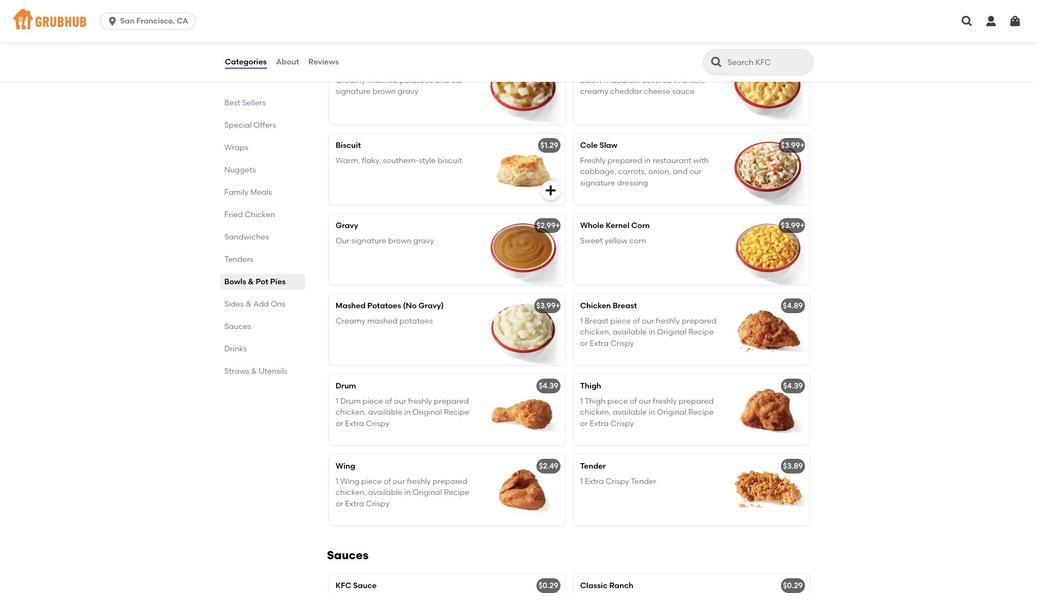 Task type: vqa. For each thing, say whether or not it's contained in the screenshot.
chicken,
yes



Task type: locate. For each thing, give the bounding box(es) containing it.
1 vertical spatial creamy
[[336, 317, 366, 326]]

creamy for creamy mashed potatoes
[[336, 317, 366, 326]]

+ for freshly prepared in restaurant with cabbage, carrots, onion, and our signature dressing
[[800, 141, 805, 150]]

or inside 1 breast piece of our freshly prepared chicken, available in original recipe or extra crispy
[[580, 339, 588, 348]]

signature right our
[[351, 236, 387, 246]]

in inside 1 breast piece of our freshly prepared chicken, available in original recipe or extra crispy
[[649, 328, 655, 337]]

available inside 1 thigh piece of our freshly prepared chicken, available in original recipe or extra crispy
[[613, 408, 647, 417]]

freshly
[[656, 317, 680, 326], [408, 397, 432, 406], [653, 397, 677, 406], [407, 477, 431, 487]]

brown inside creamy mashed potatoes and our signature brown gravy
[[373, 87, 396, 96]]

0 vertical spatial mashed
[[367, 76, 398, 85]]

extra inside 1 drum piece of our freshly prepared chicken, available in original recipe or extra crispy
[[345, 419, 364, 428]]

svg image
[[961, 15, 974, 28]]

1 vertical spatial and
[[673, 167, 688, 177]]

kfc sauce image
[[483, 574, 565, 593]]

main navigation navigation
[[0, 0, 1038, 43]]

mashed potatoes (no gravy) image
[[483, 294, 565, 365]]

freshly inside 1 wing piece of our freshly prepared chicken, available in original recipe or extra crispy
[[407, 477, 431, 487]]

1 vertical spatial mashed
[[336, 301, 366, 311]]

elbow
[[580, 76, 602, 85]]

biscuit image
[[483, 134, 565, 205]]

of
[[633, 317, 640, 326], [385, 397, 392, 406], [630, 397, 637, 406], [384, 477, 391, 487]]

our for creamy mashed potatoes and our signature brown gravy
[[451, 76, 464, 85]]

colonel's homestyle brownie image
[[483, 0, 565, 44]]

recipe for 1 breast piece of our freshly prepared chicken, available in original recipe or extra crispy
[[689, 328, 714, 337]]

1 vertical spatial $3.99 +
[[781, 221, 805, 230]]

crispy
[[611, 339, 634, 348], [366, 419, 390, 428], [611, 419, 634, 428], [606, 477, 629, 487], [366, 499, 390, 509]]

0 horizontal spatial gravy
[[336, 221, 358, 230]]

search icon image
[[710, 56, 723, 69]]

original inside 1 wing piece of our freshly prepared chicken, available in original recipe or extra crispy
[[413, 488, 442, 498]]

thigh
[[580, 382, 601, 391], [585, 397, 606, 406]]

$3.99 for creamy mashed potatoes
[[536, 301, 556, 311]]

available inside 1 breast piece of our freshly prepared chicken, available in original recipe or extra crispy
[[613, 328, 647, 337]]

restaurant
[[653, 156, 692, 166]]

straws & utensils
[[224, 367, 288, 376]]

drum image
[[483, 374, 565, 445]]

1 $4.39 from the left
[[539, 382, 559, 391]]

1 mashed from the top
[[367, 76, 398, 85]]

0 vertical spatial wing
[[336, 462, 355, 471]]

recipe inside 1 thigh piece of our freshly prepared chicken, available in original recipe or extra crispy
[[689, 408, 714, 417]]

signature down mashed potatoes & gravy
[[336, 87, 371, 96]]

original inside 1 thigh piece of our freshly prepared chicken, available in original recipe or extra crispy
[[657, 408, 687, 417]]

& for bowls & pot pies
[[248, 277, 254, 287]]

1 vertical spatial brown
[[388, 236, 412, 246]]

of inside 1 thigh piece of our freshly prepared chicken, available in original recipe or extra crispy
[[630, 397, 637, 406]]

freshly inside 1 breast piece of our freshly prepared chicken, available in original recipe or extra crispy
[[656, 317, 680, 326]]

1 vertical spatial sauces
[[327, 549, 369, 562]]

creamy for creamy mashed potatoes and our signature brown gravy
[[336, 76, 366, 85]]

chicken, inside 1 drum piece of our freshly prepared chicken, available in original recipe or extra crispy
[[336, 408, 366, 417]]

1 vertical spatial potatoes
[[399, 317, 433, 326]]

gravy up our
[[336, 221, 358, 230]]

tender image
[[728, 455, 810, 526]]

0 vertical spatial gravy
[[398, 87, 418, 96]]

1 $0.29 from the left
[[539, 581, 559, 591]]

in inside 1 drum piece of our freshly prepared chicken, available in original recipe or extra crispy
[[404, 408, 411, 417]]

or for 1 breast piece of our freshly prepared chicken, available in original recipe or extra crispy
[[580, 339, 588, 348]]

mashed
[[336, 61, 366, 70], [336, 301, 366, 311]]

1 horizontal spatial breast
[[613, 301, 637, 311]]

potatoes up creamy mashed potatoes and our signature brown gravy
[[367, 61, 401, 70]]

and
[[435, 76, 449, 85], [673, 167, 688, 177]]

corn
[[630, 236, 646, 246]]

crispy for 1 drum piece of our freshly prepared chicken, available in original recipe or extra crispy
[[366, 419, 390, 428]]

1 potatoes from the top
[[399, 76, 433, 85]]

straws
[[224, 367, 249, 376]]

of inside 1 wing piece of our freshly prepared chicken, available in original recipe or extra crispy
[[384, 477, 391, 487]]

0 vertical spatial breast
[[613, 301, 637, 311]]

family
[[224, 188, 249, 197]]

1 inside 1 drum piece of our freshly prepared chicken, available in original recipe or extra crispy
[[336, 397, 339, 406]]

extra inside 1 thigh piece of our freshly prepared chicken, available in original recipe or extra crispy
[[590, 419, 609, 428]]

piece inside 1 drum piece of our freshly prepared chicken, available in original recipe or extra crispy
[[363, 397, 383, 406]]

$3.99 for freshly prepared in restaurant with cabbage, carrots, onion, and our signature dressing
[[781, 141, 800, 150]]

0 horizontal spatial $4.39
[[539, 382, 559, 391]]

2 $4.39 from the left
[[783, 382, 803, 391]]

0 vertical spatial sauces
[[224, 322, 251, 331]]

original for 1 breast piece of our freshly prepared chicken, available in original recipe or extra crispy
[[657, 328, 687, 337]]

cheese
[[644, 87, 671, 96]]

creamy
[[336, 76, 366, 85], [336, 317, 366, 326]]

$2.49
[[539, 462, 559, 471]]

creamy down mashed potatoes (no gravy)
[[336, 317, 366, 326]]

chicken,
[[580, 328, 611, 337], [336, 408, 366, 417], [580, 408, 611, 417], [336, 488, 366, 498]]

$3.99 + for freshly prepared in restaurant with cabbage, carrots, onion, and our signature dressing
[[781, 141, 805, 150]]

recipe for 1 drum piece of our freshly prepared chicken, available in original recipe or extra crispy
[[444, 408, 470, 417]]

prepared inside 1 drum piece of our freshly prepared chicken, available in original recipe or extra crispy
[[434, 397, 469, 406]]

potatoes down mashed potatoes & gravy
[[399, 76, 433, 85]]

potatoes up 'creamy mashed potatoes' at left
[[367, 301, 401, 311]]

2 mashed from the top
[[336, 301, 366, 311]]

sweet yellow corn
[[580, 236, 646, 246]]

in inside 1 thigh piece of our freshly prepared chicken, available in original recipe or extra crispy
[[649, 408, 655, 417]]

$4.39
[[539, 382, 559, 391], [783, 382, 803, 391]]

1 for 1 drum piece of our freshly prepared chicken, available in original recipe or extra crispy
[[336, 397, 339, 406]]

wing image
[[483, 455, 565, 526]]

or inside 1 wing piece of our freshly prepared chicken, available in original recipe or extra crispy
[[336, 499, 343, 509]]

our
[[451, 76, 464, 85], [690, 167, 702, 177], [642, 317, 654, 326], [394, 397, 406, 406], [639, 397, 651, 406], [393, 477, 405, 487]]

1 potatoes from the top
[[367, 61, 401, 70]]

warm,
[[336, 156, 360, 166]]

0 horizontal spatial breast
[[585, 317, 609, 326]]

creamy mashed potatoes
[[336, 317, 433, 326]]

1 horizontal spatial chicken
[[580, 301, 611, 311]]

rich,
[[689, 76, 705, 85]]

1 mashed from the top
[[336, 61, 366, 70]]

freshly for 1 drum piece of our freshly prepared chicken, available in original recipe or extra crispy
[[408, 397, 432, 406]]

original for 1 drum piece of our freshly prepared chicken, available in original recipe or extra crispy
[[413, 408, 442, 417]]

1 creamy from the top
[[336, 76, 366, 85]]

sandwiches
[[224, 233, 269, 242]]

in inside 1 wing piece of our freshly prepared chicken, available in original recipe or extra crispy
[[404, 488, 411, 498]]

1 extra crispy tender
[[580, 477, 656, 487]]

& right the straws
[[251, 367, 257, 376]]

& left 'add'
[[246, 300, 252, 309]]

extra for 1 breast piece of our freshly prepared chicken, available in original recipe or extra crispy
[[590, 339, 609, 348]]

1 vertical spatial $3.99
[[781, 221, 800, 230]]

mashed potatoes & gravy image
[[483, 53, 565, 124]]

special
[[224, 121, 252, 130]]

recipe
[[689, 328, 714, 337], [444, 408, 470, 417], [689, 408, 714, 417], [444, 488, 470, 498]]

piece inside 1 wing piece of our freshly prepared chicken, available in original recipe or extra crispy
[[361, 477, 382, 487]]

freshly for 1 wing piece of our freshly prepared chicken, available in original recipe or extra crispy
[[407, 477, 431, 487]]

san
[[120, 16, 135, 26]]

1 horizontal spatial $0.29
[[783, 581, 803, 591]]

warm, flaky, southern-style biscuit
[[336, 156, 462, 166]]

flaky,
[[362, 156, 381, 166]]

gravy image
[[483, 214, 565, 285]]

potatoes for &
[[367, 61, 401, 70]]

sellers
[[242, 98, 266, 108]]

potatoes inside creamy mashed potatoes and our signature brown gravy
[[399, 76, 433, 85]]

signature down cabbage,
[[580, 178, 615, 188]]

prepared
[[608, 156, 643, 166], [682, 317, 717, 326], [434, 397, 469, 406], [679, 397, 714, 406], [433, 477, 468, 487]]

onion,
[[649, 167, 671, 177]]

+ for our signature brown gravy
[[556, 221, 560, 230]]

2 creamy from the top
[[336, 317, 366, 326]]

prepared inside 1 wing piece of our freshly prepared chicken, available in original recipe or extra crispy
[[433, 477, 468, 487]]

chicken, inside 1 breast piece of our freshly prepared chicken, available in original recipe or extra crispy
[[580, 328, 611, 337]]

$3.99 + for sweet yellow corn
[[781, 221, 805, 230]]

(no
[[403, 301, 417, 311]]

chicken
[[245, 210, 275, 219], [580, 301, 611, 311]]

prepared inside 1 thigh piece of our freshly prepared chicken, available in original recipe or extra crispy
[[679, 397, 714, 406]]

tender
[[580, 462, 606, 471], [631, 477, 656, 487]]

0 vertical spatial brown
[[373, 87, 396, 96]]

sauces up drinks
[[224, 322, 251, 331]]

our for 1 drum piece of our freshly prepared chicken, available in original recipe or extra crispy
[[394, 397, 406, 406]]

sauces up kfc
[[327, 549, 369, 562]]

0 horizontal spatial sauces
[[224, 322, 251, 331]]

0 vertical spatial potatoes
[[399, 76, 433, 85]]

0 horizontal spatial chicken
[[245, 210, 275, 219]]

prepared for 1 breast piece of our freshly prepared chicken, available in original recipe or extra crispy
[[682, 317, 717, 326]]

freshly for 1 thigh piece of our freshly prepared chicken, available in original recipe or extra crispy
[[653, 397, 677, 406]]

crispy for 1 thigh piece of our freshly prepared chicken, available in original recipe or extra crispy
[[611, 419, 634, 428]]

1 vertical spatial chicken
[[580, 301, 611, 311]]

mashed down mashed potatoes (no gravy)
[[367, 317, 398, 326]]

our for 1 thigh piece of our freshly prepared chicken, available in original recipe or extra crispy
[[639, 397, 651, 406]]

of for wing
[[384, 477, 391, 487]]

breast up 1 breast piece of our freshly prepared chicken, available in original recipe or extra crispy
[[613, 301, 637, 311]]

0 vertical spatial $3.99
[[781, 141, 800, 150]]

of for thigh
[[630, 397, 637, 406]]

crispy inside 1 wing piece of our freshly prepared chicken, available in original recipe or extra crispy
[[366, 499, 390, 509]]

recipe inside 1 wing piece of our freshly prepared chicken, available in original recipe or extra crispy
[[444, 488, 470, 498]]

0 horizontal spatial tender
[[580, 462, 606, 471]]

classic ranch image
[[728, 574, 810, 593]]

pies
[[270, 277, 286, 287]]

prepared for 1 thigh piece of our freshly prepared chicken, available in original recipe or extra crispy
[[679, 397, 714, 406]]

extra inside 1 wing piece of our freshly prepared chicken, available in original recipe or extra crispy
[[345, 499, 364, 509]]

mashed potatoes & gravy
[[336, 61, 433, 70]]

$4.39 for 1 drum piece of our freshly prepared chicken, available in original recipe or extra crispy
[[539, 382, 559, 391]]

crispy inside 1 thigh piece of our freshly prepared chicken, available in original recipe or extra crispy
[[611, 419, 634, 428]]

piece
[[610, 317, 631, 326], [363, 397, 383, 406], [607, 397, 628, 406], [361, 477, 382, 487]]

1 horizontal spatial $4.39
[[783, 382, 803, 391]]

recipe inside 1 breast piece of our freshly prepared chicken, available in original recipe or extra crispy
[[689, 328, 714, 337]]

or inside 1 thigh piece of our freshly prepared chicken, available in original recipe or extra crispy
[[580, 419, 588, 428]]

piece inside 1 thigh piece of our freshly prepared chicken, available in original recipe or extra crispy
[[607, 397, 628, 406]]

piece for drum
[[363, 397, 383, 406]]

extra
[[590, 339, 609, 348], [345, 419, 364, 428], [590, 419, 609, 428], [585, 477, 604, 487], [345, 499, 364, 509]]

our inside freshly prepared in restaurant with cabbage, carrots, onion, and our signature dressing
[[690, 167, 702, 177]]

recipe inside 1 drum piece of our freshly prepared chicken, available in original recipe or extra crispy
[[444, 408, 470, 417]]

whole kernel corn image
[[728, 214, 810, 285]]

available inside 1 wing piece of our freshly prepared chicken, available in original recipe or extra crispy
[[368, 488, 402, 498]]

mashed down mashed potatoes & gravy
[[367, 76, 398, 85]]

sauce
[[353, 581, 377, 591]]

0 horizontal spatial $0.29
[[539, 581, 559, 591]]

signature inside creamy mashed potatoes and our signature brown gravy
[[336, 87, 371, 96]]

offers
[[254, 121, 276, 130]]

1 vertical spatial drum
[[340, 397, 361, 406]]

our inside creamy mashed potatoes and our signature brown gravy
[[451, 76, 464, 85]]

gravy
[[411, 61, 433, 70], [336, 221, 358, 230]]

or for 1 drum piece of our freshly prepared chicken, available in original recipe or extra crispy
[[336, 419, 343, 428]]

mashed
[[367, 76, 398, 85], [367, 317, 398, 326]]

or
[[580, 339, 588, 348], [336, 419, 343, 428], [580, 419, 588, 428], [336, 499, 343, 509]]

gravy up creamy mashed potatoes and our signature brown gravy
[[411, 61, 433, 70]]

0 vertical spatial creamy
[[336, 76, 366, 85]]

crispy inside 1 drum piece of our freshly prepared chicken, available in original recipe or extra crispy
[[366, 419, 390, 428]]

2 $0.29 from the left
[[783, 581, 803, 591]]

in inside elbow macaroni covered in a rich, creamy cheddar cheese sauce
[[674, 76, 681, 85]]

freshly inside 1 drum piece of our freshly prepared chicken, available in original recipe or extra crispy
[[408, 397, 432, 406]]

our inside 1 drum piece of our freshly prepared chicken, available in original recipe or extra crispy
[[394, 397, 406, 406]]

available inside 1 drum piece of our freshly prepared chicken, available in original recipe or extra crispy
[[368, 408, 402, 417]]

drum inside 1 drum piece of our freshly prepared chicken, available in original recipe or extra crispy
[[340, 397, 361, 406]]

mashed for &
[[367, 76, 398, 85]]

francisco,
[[136, 16, 175, 26]]

mashed up creamy mashed potatoes and our signature brown gravy
[[336, 61, 366, 70]]

1 vertical spatial signature
[[580, 178, 615, 188]]

1 inside 1 breast piece of our freshly prepared chicken, available in original recipe or extra crispy
[[580, 317, 583, 326]]

our inside 1 wing piece of our freshly prepared chicken, available in original recipe or extra crispy
[[393, 477, 405, 487]]

1 horizontal spatial gravy
[[411, 61, 433, 70]]

chicken, for wing
[[336, 488, 366, 498]]

brown
[[373, 87, 396, 96], [388, 236, 412, 246]]

elbow macaroni covered in a rich, creamy cheddar cheese sauce button
[[574, 53, 810, 124]]

0 vertical spatial potatoes
[[367, 61, 401, 70]]

1 for 1 breast piece of our freshly prepared chicken, available in original recipe or extra crispy
[[580, 317, 583, 326]]

ons
[[271, 300, 285, 309]]

original inside 1 breast piece of our freshly prepared chicken, available in original recipe or extra crispy
[[657, 328, 687, 337]]

chicken, inside 1 thigh piece of our freshly prepared chicken, available in original recipe or extra crispy
[[580, 408, 611, 417]]

breast down chicken breast
[[585, 317, 609, 326]]

chicken breast
[[580, 301, 637, 311]]

breast inside 1 breast piece of our freshly prepared chicken, available in original recipe or extra crispy
[[585, 317, 609, 326]]

breast for chicken
[[613, 301, 637, 311]]

bowls
[[224, 277, 246, 287]]

piece inside 1 breast piece of our freshly prepared chicken, available in original recipe or extra crispy
[[610, 317, 631, 326]]

2 potatoes from the top
[[367, 301, 401, 311]]

1 vertical spatial breast
[[585, 317, 609, 326]]

0 vertical spatial $3.99 +
[[781, 141, 805, 150]]

0 horizontal spatial and
[[435, 76, 449, 85]]

sauces
[[224, 322, 251, 331], [327, 549, 369, 562]]

1 horizontal spatial tender
[[631, 477, 656, 487]]

gravy
[[398, 87, 418, 96], [413, 236, 434, 246]]

meals
[[250, 188, 272, 197]]

2 vertical spatial $3.99 +
[[536, 301, 560, 311]]

our inside 1 breast piece of our freshly prepared chicken, available in original recipe or extra crispy
[[642, 317, 654, 326]]

in
[[674, 76, 681, 85], [644, 156, 651, 166], [649, 328, 655, 337], [404, 408, 411, 417], [649, 408, 655, 417], [404, 488, 411, 498]]

potatoes down (no
[[399, 317, 433, 326]]

0 vertical spatial tender
[[580, 462, 606, 471]]

2 vertical spatial $3.99
[[536, 301, 556, 311]]

0 vertical spatial chicken
[[245, 210, 275, 219]]

recipe for 1 wing piece of our freshly prepared chicken, available in original recipe or extra crispy
[[444, 488, 470, 498]]

elbow macaroni covered in a rich, creamy cheddar cheese sauce
[[580, 76, 705, 96]]

0 vertical spatial and
[[435, 76, 449, 85]]

original inside 1 drum piece of our freshly prepared chicken, available in original recipe or extra crispy
[[413, 408, 442, 417]]

san francisco, ca
[[120, 16, 188, 26]]

Search KFC search field
[[727, 57, 810, 68]]

freshly for 1 breast piece of our freshly prepared chicken, available in original recipe or extra crispy
[[656, 317, 680, 326]]

1 vertical spatial wing
[[340, 477, 360, 487]]

1 vertical spatial gravy
[[336, 221, 358, 230]]

crispy inside 1 breast piece of our freshly prepared chicken, available in original recipe or extra crispy
[[611, 339, 634, 348]]

1
[[580, 317, 583, 326], [336, 397, 339, 406], [580, 397, 583, 406], [336, 477, 339, 487], [580, 477, 583, 487]]

sides & add ons
[[224, 300, 285, 309]]

+
[[800, 141, 805, 150], [556, 221, 560, 230], [800, 221, 805, 230], [556, 301, 560, 311]]

& for sides & add ons
[[246, 300, 252, 309]]

prepared for 1 wing piece of our freshly prepared chicken, available in original recipe or extra crispy
[[433, 477, 468, 487]]

1 vertical spatial potatoes
[[367, 301, 401, 311]]

classic ranch
[[580, 581, 634, 591]]

0 vertical spatial mashed
[[336, 61, 366, 70]]

1 for 1 thigh piece of our freshly prepared chicken, available in original recipe or extra crispy
[[580, 397, 583, 406]]

1 horizontal spatial sauces
[[327, 549, 369, 562]]

of inside 1 drum piece of our freshly prepared chicken, available in original recipe or extra crispy
[[385, 397, 392, 406]]

wing
[[336, 462, 355, 471], [340, 477, 360, 487]]

of inside 1 breast piece of our freshly prepared chicken, available in original recipe or extra crispy
[[633, 317, 640, 326]]

creamy inside creamy mashed potatoes and our signature brown gravy
[[336, 76, 366, 85]]

extra inside 1 breast piece of our freshly prepared chicken, available in original recipe or extra crispy
[[590, 339, 609, 348]]

1 horizontal spatial and
[[673, 167, 688, 177]]

$3.99
[[781, 141, 800, 150], [781, 221, 800, 230], [536, 301, 556, 311]]

$3.89
[[783, 462, 803, 471]]

1 vertical spatial tender
[[631, 477, 656, 487]]

mashed inside creamy mashed potatoes and our signature brown gravy
[[367, 76, 398, 85]]

1 inside 1 thigh piece of our freshly prepared chicken, available in original recipe or extra crispy
[[580, 397, 583, 406]]

chicken, inside 1 wing piece of our freshly prepared chicken, available in original recipe or extra crispy
[[336, 488, 366, 498]]

tenders
[[224, 255, 253, 264]]

0 vertical spatial gravy
[[411, 61, 433, 70]]

2 mashed from the top
[[367, 317, 398, 326]]

creamy down reviews
[[336, 76, 366, 85]]

in for 1 thigh piece of our freshly prepared chicken, available in original recipe or extra crispy
[[649, 408, 655, 417]]

our inside 1 thigh piece of our freshly prepared chicken, available in original recipe or extra crispy
[[639, 397, 651, 406]]

2 potatoes from the top
[[399, 317, 433, 326]]

chicken breast image
[[728, 294, 810, 365]]

covered
[[642, 76, 672, 85]]

mashed up 'creamy mashed potatoes' at left
[[336, 301, 366, 311]]

& left pot
[[248, 277, 254, 287]]

svg image
[[985, 15, 998, 28], [1009, 15, 1022, 28], [107, 16, 118, 27], [544, 23, 557, 37], [544, 184, 557, 197]]

$0.29
[[539, 581, 559, 591], [783, 581, 803, 591]]

1 inside 1 wing piece of our freshly prepared chicken, available in original recipe or extra crispy
[[336, 477, 339, 487]]

1 vertical spatial thigh
[[585, 397, 606, 406]]

or inside 1 drum piece of our freshly prepared chicken, available in original recipe or extra crispy
[[336, 419, 343, 428]]

chicken, for drum
[[336, 408, 366, 417]]

prepared inside 1 breast piece of our freshly prepared chicken, available in original recipe or extra crispy
[[682, 317, 717, 326]]

$3.99 for sweet yellow corn
[[781, 221, 800, 230]]

0 vertical spatial signature
[[336, 87, 371, 96]]

1 vertical spatial mashed
[[367, 317, 398, 326]]

1 breast piece of our freshly prepared chicken, available in original recipe or extra crispy
[[580, 317, 717, 348]]

$4.39 for 1 thigh piece of our freshly prepared chicken, available in original recipe or extra crispy
[[783, 382, 803, 391]]

freshly inside 1 thigh piece of our freshly prepared chicken, available in original recipe or extra crispy
[[653, 397, 677, 406]]



Task type: describe. For each thing, give the bounding box(es) containing it.
potatoes for gravy)
[[399, 317, 433, 326]]

mashed for (no
[[367, 317, 398, 326]]

creamy
[[580, 87, 609, 96]]

corn
[[631, 221, 650, 230]]

wing inside 1 wing piece of our freshly prepared chicken, available in original recipe or extra crispy
[[340, 477, 360, 487]]

with
[[693, 156, 709, 166]]

gravy)
[[419, 301, 444, 311]]

yellow
[[605, 236, 628, 246]]

freshly prepared in restaurant with cabbage, carrots, onion, and our signature dressing
[[580, 156, 709, 188]]

best sellers
[[224, 98, 266, 108]]

available for thigh
[[613, 408, 647, 417]]

1 drum piece of our freshly prepared chicken, available in original recipe or extra crispy
[[336, 397, 470, 428]]

sides
[[224, 300, 244, 309]]

bowls & pot pies
[[224, 277, 286, 287]]

original for 1 thigh piece of our freshly prepared chicken, available in original recipe or extra crispy
[[657, 408, 687, 417]]

piece for breast
[[610, 317, 631, 326]]

ranch
[[610, 581, 634, 591]]

1 thigh piece of our freshly prepared chicken, available in original recipe or extra crispy
[[580, 397, 714, 428]]

classic
[[580, 581, 608, 591]]

fried
[[224, 210, 243, 219]]

breast for 1
[[585, 317, 609, 326]]

crispy for 1 wing piece of our freshly prepared chicken, available in original recipe or extra crispy
[[366, 499, 390, 509]]

and inside creamy mashed potatoes and our signature brown gravy
[[435, 76, 449, 85]]

add
[[253, 300, 269, 309]]

in for 1 wing piece of our freshly prepared chicken, available in original recipe or extra crispy
[[404, 488, 411, 498]]

available for drum
[[368, 408, 402, 417]]

sauce
[[672, 87, 695, 96]]

$1.29
[[541, 141, 559, 150]]

$3.99 + for creamy mashed potatoes
[[536, 301, 560, 311]]

best
[[224, 98, 240, 108]]

special offers
[[224, 121, 276, 130]]

our for 1 breast piece of our freshly prepared chicken, available in original recipe or extra crispy
[[642, 317, 654, 326]]

available for breast
[[613, 328, 647, 337]]

of for drum
[[385, 397, 392, 406]]

$2.99 +
[[537, 221, 560, 230]]

prepared inside freshly prepared in restaurant with cabbage, carrots, onion, and our signature dressing
[[608, 156, 643, 166]]

style
[[419, 156, 436, 166]]

crispy for 1 breast piece of our freshly prepared chicken, available in original recipe or extra crispy
[[611, 339, 634, 348]]

secret recipe fries image
[[728, 0, 810, 44]]

kfc
[[336, 581, 351, 591]]

chicken, for breast
[[580, 328, 611, 337]]

dressing
[[617, 178, 648, 188]]

thigh inside 1 thigh piece of our freshly prepared chicken, available in original recipe or extra crispy
[[585, 397, 606, 406]]

mashed potatoes (no gravy)
[[336, 301, 444, 311]]

potatoes for (no
[[367, 301, 401, 311]]

categories button
[[224, 43, 267, 82]]

about button
[[276, 43, 300, 82]]

piece for wing
[[361, 477, 382, 487]]

gravy inside creamy mashed potatoes and our signature brown gravy
[[398, 87, 418, 96]]

whole
[[580, 221, 604, 230]]

ca
[[177, 16, 188, 26]]

+ for sweet yellow corn
[[800, 221, 805, 230]]

or for 1 thigh piece of our freshly prepared chicken, available in original recipe or extra crispy
[[580, 419, 588, 428]]

available for wing
[[368, 488, 402, 498]]

of for breast
[[633, 317, 640, 326]]

svg image inside the san francisco, ca button
[[107, 16, 118, 27]]

drinks
[[224, 344, 247, 354]]

cole slaw
[[580, 141, 618, 150]]

and inside freshly prepared in restaurant with cabbage, carrots, onion, and our signature dressing
[[673, 167, 688, 177]]

extra for 1 thigh piece of our freshly prepared chicken, available in original recipe or extra crispy
[[590, 419, 609, 428]]

sweet
[[580, 236, 603, 246]]

cole slaw image
[[728, 134, 810, 205]]

freshly
[[580, 156, 606, 166]]

creamy mashed potatoes and our signature brown gravy
[[336, 76, 464, 96]]

about
[[276, 57, 299, 67]]

biscuit
[[438, 156, 462, 166]]

$0.29 for classic ranch
[[783, 581, 803, 591]]

family meals
[[224, 188, 272, 197]]

whole kernel corn
[[580, 221, 650, 230]]

2 vertical spatial signature
[[351, 236, 387, 246]]

1 vertical spatial gravy
[[413, 236, 434, 246]]

$0.29 for kfc sauce
[[539, 581, 559, 591]]

cabbage,
[[580, 167, 617, 177]]

nuggets
[[224, 165, 256, 175]]

+ for creamy mashed potatoes
[[556, 301, 560, 311]]

1 wing piece of our freshly prepared chicken, available in original recipe or extra crispy
[[336, 477, 470, 509]]

san francisco, ca button
[[100, 13, 200, 30]]

potatoes for gravy
[[399, 76, 433, 85]]

0 vertical spatial thigh
[[580, 382, 601, 391]]

mac & cheese image
[[728, 53, 810, 124]]

in for 1 drum piece of our freshly prepared chicken, available in original recipe or extra crispy
[[404, 408, 411, 417]]

cole
[[580, 141, 598, 150]]

$4.89
[[783, 301, 803, 311]]

extra for 1 wing piece of our freshly prepared chicken, available in original recipe or extra crispy
[[345, 499, 364, 509]]

kernel
[[606, 221, 630, 230]]

signature inside freshly prepared in restaurant with cabbage, carrots, onion, and our signature dressing
[[580, 178, 615, 188]]

thigh image
[[728, 374, 810, 445]]

in inside freshly prepared in restaurant with cabbage, carrots, onion, and our signature dressing
[[644, 156, 651, 166]]

categories
[[225, 57, 267, 67]]

macaroni
[[604, 76, 640, 85]]

prepared for 1 drum piece of our freshly prepared chicken, available in original recipe or extra crispy
[[434, 397, 469, 406]]

reviews
[[309, 57, 339, 67]]

original for 1 wing piece of our freshly prepared chicken, available in original recipe or extra crispy
[[413, 488, 442, 498]]

1 for 1 extra crispy tender
[[580, 477, 583, 487]]

utensils
[[259, 367, 288, 376]]

0 vertical spatial drum
[[336, 382, 356, 391]]

our signature brown gravy
[[336, 236, 434, 246]]

cheddar
[[610, 87, 642, 96]]

or for 1 wing piece of our freshly prepared chicken, available in original recipe or extra crispy
[[336, 499, 343, 509]]

& for straws & utensils
[[251, 367, 257, 376]]

piece for thigh
[[607, 397, 628, 406]]

mashed for mashed potatoes & gravy
[[336, 61, 366, 70]]

our for 1 wing piece of our freshly prepared chicken, available in original recipe or extra crispy
[[393, 477, 405, 487]]

recipe for 1 thigh piece of our freshly prepared chicken, available in original recipe or extra crispy
[[689, 408, 714, 417]]

a
[[682, 76, 687, 85]]

1 for 1 wing piece of our freshly prepared chicken, available in original recipe or extra crispy
[[336, 477, 339, 487]]

fried chicken
[[224, 210, 275, 219]]

reviews button
[[308, 43, 339, 82]]

slaw
[[600, 141, 618, 150]]

extra for 1 drum piece of our freshly prepared chicken, available in original recipe or extra crispy
[[345, 419, 364, 428]]

mashed for mashed potatoes (no gravy)
[[336, 301, 366, 311]]

in for 1 breast piece of our freshly prepared chicken, available in original recipe or extra crispy
[[649, 328, 655, 337]]

pot
[[256, 277, 268, 287]]

southern-
[[383, 156, 419, 166]]

carrots,
[[618, 167, 647, 177]]

kfc sauce
[[336, 581, 377, 591]]

$2.99
[[537, 221, 556, 230]]

wraps
[[224, 143, 248, 152]]

biscuit
[[336, 141, 361, 150]]

chicken, for thigh
[[580, 408, 611, 417]]

& up creamy mashed potatoes and our signature brown gravy
[[403, 61, 409, 70]]



